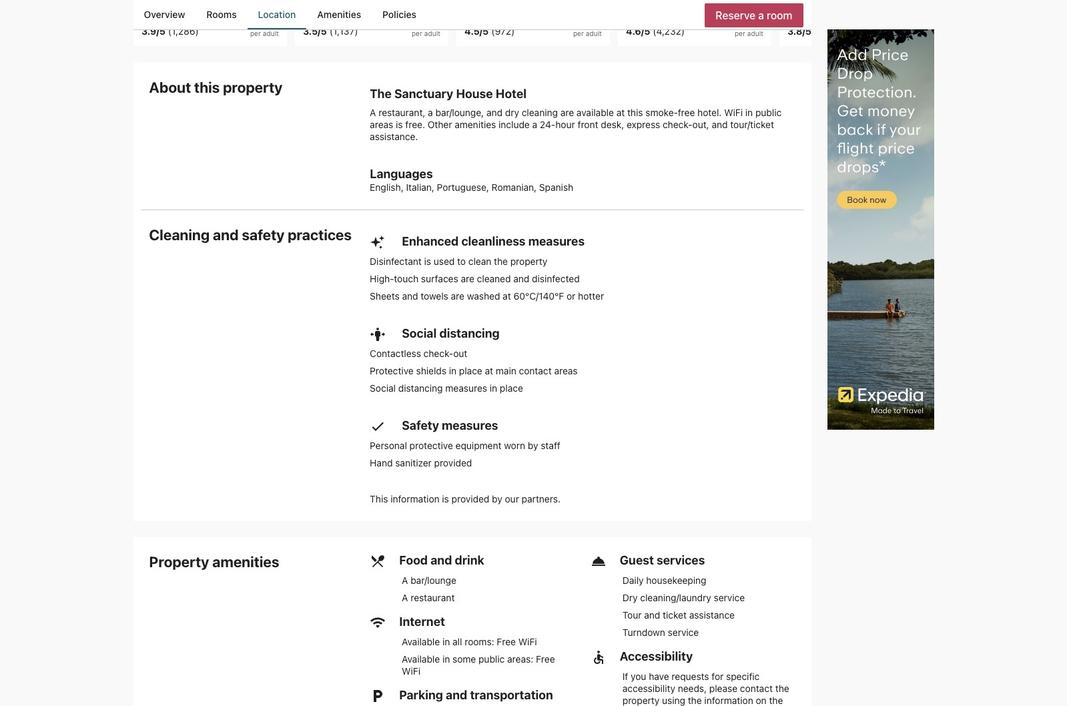 Task type: locate. For each thing, give the bounding box(es) containing it.
2 vertical spatial a
[[532, 119, 537, 130]]

0 vertical spatial property
[[223, 79, 283, 96]]

0 horizontal spatial is
[[396, 119, 403, 130]]

ticket
[[663, 609, 687, 621]]

per inside $106 per adult
[[411, 30, 422, 38]]

are right towels
[[451, 290, 465, 301]]

0 vertical spatial available
[[402, 636, 440, 647]]

1 vertical spatial the
[[775, 683, 789, 694]]

1 horizontal spatial information
[[704, 695, 753, 706]]

1 horizontal spatial wifi
[[518, 636, 537, 647]]

contact inside if you have requests for specific accessibility needs, please contact the property using the information on t
[[740, 683, 773, 694]]

1 vertical spatial contact
[[740, 683, 773, 694]]

safety
[[242, 226, 285, 243]]

0 horizontal spatial a
[[428, 107, 433, 118]]

0.4 mi away 3.8/5
[[787, 13, 832, 37]]

wifi
[[724, 107, 743, 118], [518, 636, 537, 647], [402, 665, 421, 677]]

at inside contactless check-out protective shields in place at main contact areas social distancing measures in place
[[485, 365, 493, 376]]

and
[[487, 107, 503, 118], [712, 119, 728, 130], [213, 226, 239, 243], [513, 273, 529, 284], [402, 290, 418, 301], [431, 553, 452, 567], [644, 609, 660, 621], [446, 688, 467, 702]]

wifi up areas:
[[518, 636, 537, 647]]

our
[[505, 493, 519, 504]]

0 vertical spatial areas
[[370, 119, 393, 130]]

0 vertical spatial check-
[[663, 119, 693, 130]]

$1,262
[[715, 13, 763, 30]]

guest services
[[620, 553, 705, 567]]

social
[[402, 326, 437, 340], [370, 382, 396, 394]]

adult inside $1,262 per adult
[[747, 30, 763, 38]]

0 vertical spatial free
[[497, 636, 516, 647]]

away for $106
[[328, 13, 347, 23]]

0 horizontal spatial this
[[194, 79, 220, 96]]

or
[[567, 290, 576, 301]]

2 horizontal spatial is
[[442, 493, 449, 504]]

0 horizontal spatial areas
[[370, 119, 393, 130]]

1 available from the top
[[402, 636, 440, 647]]

dry
[[623, 592, 638, 603]]

1 horizontal spatial contact
[[740, 683, 773, 694]]

the sanctuary house hotel a restaurant, a bar/lounge, and dry cleaning are available at this smoke-free hotel. wifi in public areas is free. other amenities include a 24-hour front desk, express check-out, and tour/ticket assistance.
[[370, 87, 782, 142]]

distancing up out
[[439, 326, 500, 340]]

1 horizontal spatial check-
[[663, 119, 693, 130]]

accessibility
[[620, 649, 693, 663]]

public up the tour/ticket
[[756, 107, 782, 118]]

mi for $46
[[155, 13, 164, 23]]

a down the
[[370, 107, 376, 118]]

by inside personal protective equipment worn by staff hand sanitizer provided
[[528, 440, 538, 451]]

measures up the equipment
[[442, 418, 498, 432]]

at down cleaned at top left
[[503, 290, 511, 301]]

0 horizontal spatial wifi
[[402, 665, 421, 677]]

1 vertical spatial free
[[536, 653, 555, 665]]

safety
[[402, 418, 439, 432]]

1 horizontal spatial mi
[[317, 13, 326, 23]]

this up express
[[627, 107, 643, 118]]

contactless check-out protective shields in place at main contact areas social distancing measures in place
[[370, 348, 578, 394]]

1 vertical spatial measures
[[445, 382, 487, 394]]

hour
[[556, 119, 575, 130]]

adult inside $46 per adult
[[262, 30, 279, 38]]

per down reserve
[[734, 30, 745, 38]]

0 vertical spatial contact
[[519, 365, 552, 376]]

1 away from the left
[[166, 13, 185, 23]]

0 horizontal spatial by
[[492, 493, 502, 504]]

1 adult from the left
[[262, 30, 279, 38]]

0 horizontal spatial check-
[[424, 348, 453, 359]]

have
[[649, 671, 669, 682]]

is down restaurant,
[[396, 119, 403, 130]]

2 horizontal spatial mi
[[802, 13, 811, 23]]

distancing down shields
[[398, 382, 443, 394]]

0 horizontal spatial social
[[370, 382, 396, 394]]

1 vertical spatial by
[[492, 493, 502, 504]]

accessibility
[[623, 683, 675, 694]]

1 horizontal spatial free
[[536, 653, 555, 665]]

4.5/5 (972)
[[464, 26, 515, 37]]

are
[[560, 107, 574, 118], [461, 273, 474, 284], [451, 290, 465, 301]]

in down out
[[449, 365, 457, 376]]

if you have requests for specific accessibility needs, please contact the property using the information on t
[[623, 671, 790, 706]]

this right about
[[194, 79, 220, 96]]

a up other
[[428, 107, 433, 118]]

1 horizontal spatial property
[[510, 255, 547, 267]]

information down the please
[[704, 695, 753, 706]]

mi inside 0.4 mi away 3.8/5
[[802, 13, 811, 23]]

3 per from the left
[[573, 30, 584, 38]]

amenities inside the sanctuary house hotel a restaurant, a bar/lounge, and dry cleaning are available at this smoke-free hotel. wifi in public areas is free. other amenities include a 24-hour front desk, express check-out, and tour/ticket assistance.
[[455, 119, 496, 130]]

information inside if you have requests for specific accessibility needs, please contact the property using the information on t
[[704, 695, 753, 706]]

0 vertical spatial at
[[617, 107, 625, 118]]

1 horizontal spatial a
[[532, 119, 537, 130]]

assistance
[[689, 609, 735, 621]]

3 away from the left
[[813, 13, 832, 23]]

mi right 0.0
[[155, 13, 164, 23]]

1 horizontal spatial service
[[714, 592, 745, 603]]

provided left our
[[452, 493, 490, 504]]

amenities down the bar/lounge,
[[455, 119, 496, 130]]

mi right 0.4
[[802, 13, 811, 23]]

at left the main
[[485, 365, 493, 376]]

service down 'ticket'
[[668, 627, 699, 638]]

0 vertical spatial by
[[528, 440, 538, 451]]

0 horizontal spatial amenities
[[212, 553, 279, 570]]

free up areas:
[[497, 636, 516, 647]]

amenities right property
[[212, 553, 279, 570]]

3 mi from the left
[[802, 13, 811, 23]]

1 horizontal spatial the
[[688, 695, 702, 706]]

1 vertical spatial available
[[402, 653, 440, 665]]

distancing inside contactless check-out protective shields in place at main contact areas social distancing measures in place
[[398, 382, 443, 394]]

surfaces
[[421, 273, 458, 284]]

worn
[[504, 440, 525, 451]]

contact inside contactless check-out protective shields in place at main contact areas social distancing measures in place
[[519, 365, 552, 376]]

2 away from the left
[[328, 13, 347, 23]]

guest
[[620, 553, 654, 567]]

enhanced
[[402, 234, 459, 248]]

0 vertical spatial the
[[494, 255, 508, 267]]

rooms
[[206, 9, 237, 20]]

0 vertical spatial place
[[459, 365, 482, 376]]

on
[[756, 695, 767, 706]]

4.5/5
[[464, 26, 488, 37]]

internet
[[399, 615, 445, 629]]

mi
[[155, 13, 164, 23], [317, 13, 326, 23], [802, 13, 811, 23]]

check- up shields
[[424, 348, 453, 359]]

include
[[499, 119, 530, 130]]

disinfected
[[532, 273, 580, 284]]

0 vertical spatial this
[[194, 79, 220, 96]]

away inside 0.0 mi away 3.9/5 (1,286)
[[166, 13, 185, 23]]

2 vertical spatial the
[[688, 695, 702, 706]]

0 horizontal spatial at
[[485, 365, 493, 376]]

2 horizontal spatial wifi
[[724, 107, 743, 118]]

contact up on in the right bottom of the page
[[740, 683, 773, 694]]

information
[[391, 493, 440, 504], [704, 695, 753, 706]]

contactless
[[370, 348, 421, 359]]

list
[[133, 0, 811, 29]]

1 horizontal spatial this
[[627, 107, 643, 118]]

a inside the sanctuary house hotel a restaurant, a bar/lounge, and dry cleaning are available at this smoke-free hotel. wifi in public areas is free. other amenities include a 24-hour front desk, express check-out, and tour/ticket assistance.
[[370, 107, 376, 118]]

2 horizontal spatial away
[[813, 13, 832, 23]]

in down the main
[[490, 382, 497, 394]]

is down personal protective equipment worn by staff hand sanitizer provided
[[442, 493, 449, 504]]

free
[[497, 636, 516, 647], [536, 653, 555, 665]]

2 adult from the left
[[424, 30, 440, 38]]

a left 24-
[[532, 119, 537, 130]]

0 horizontal spatial place
[[459, 365, 482, 376]]

2 vertical spatial is
[[442, 493, 449, 504]]

measures down out
[[445, 382, 487, 394]]

if
[[623, 671, 628, 682]]

1 vertical spatial at
[[503, 290, 511, 301]]

public down rooms:
[[479, 653, 505, 665]]

contact
[[519, 365, 552, 376], [740, 683, 773, 694]]

out
[[453, 348, 467, 359]]

areas inside the sanctuary house hotel a restaurant, a bar/lounge, and dry cleaning are available at this smoke-free hotel. wifi in public areas is free. other amenities include a 24-hour front desk, express check-out, and tour/ticket assistance.
[[370, 119, 393, 130]]

this
[[194, 79, 220, 96], [627, 107, 643, 118]]

a left room
[[758, 9, 764, 21]]

1 vertical spatial service
[[668, 627, 699, 638]]

free right areas:
[[536, 653, 555, 665]]

property up disinfected
[[510, 255, 547, 267]]

1 horizontal spatial amenities
[[455, 119, 496, 130]]

1 vertical spatial a
[[402, 574, 408, 586]]

sheets
[[370, 290, 400, 301]]

1 per from the left
[[250, 30, 261, 38]]

are up "hour"
[[560, 107, 574, 118]]

away up (1,137)
[[328, 13, 347, 23]]

1 vertical spatial is
[[424, 255, 431, 267]]

information down the sanitizer
[[391, 493, 440, 504]]

adult inside $125 per adult
[[586, 30, 602, 38]]

2 horizontal spatial at
[[617, 107, 625, 118]]

in
[[745, 107, 753, 118], [449, 365, 457, 376], [490, 382, 497, 394], [443, 636, 450, 647], [443, 653, 450, 665]]

per down policies link
[[411, 30, 422, 38]]

2 horizontal spatial a
[[758, 9, 764, 21]]

areas
[[370, 119, 393, 130], [554, 365, 578, 376]]

1 vertical spatial property
[[510, 255, 547, 267]]

spanish
[[539, 181, 574, 193]]

0 vertical spatial a
[[370, 107, 376, 118]]

4 adult from the left
[[747, 30, 763, 38]]

and down the hotel.
[[712, 119, 728, 130]]

1 vertical spatial place
[[500, 382, 523, 394]]

adult left 4.6/5
[[586, 30, 602, 38]]

per left 4.6/5
[[573, 30, 584, 38]]

are down to
[[461, 273, 474, 284]]

2 vertical spatial at
[[485, 365, 493, 376]]

1 vertical spatial information
[[704, 695, 753, 706]]

free.
[[405, 119, 425, 130]]

areas up assistance. at the left top
[[370, 119, 393, 130]]

place
[[459, 365, 482, 376], [500, 382, 523, 394]]

2 horizontal spatial property
[[623, 695, 660, 706]]

is
[[396, 119, 403, 130], [424, 255, 431, 267], [442, 493, 449, 504]]

1 horizontal spatial at
[[503, 290, 511, 301]]

service up assistance
[[714, 592, 745, 603]]

1 mi from the left
[[155, 13, 164, 23]]

away for $46
[[166, 13, 185, 23]]

1 horizontal spatial public
[[756, 107, 782, 118]]

(4,232)
[[653, 26, 685, 37]]

cleaning
[[149, 226, 210, 243]]

mi inside 0.0 mi away 3.9/5 (1,286)
[[155, 13, 164, 23]]

2 vertical spatial property
[[623, 695, 660, 706]]

contact for place
[[519, 365, 552, 376]]

(1,137)
[[329, 26, 358, 37]]

front
[[578, 119, 598, 130]]

1 vertical spatial wifi
[[518, 636, 537, 647]]

per down location "link"
[[250, 30, 261, 38]]

1 horizontal spatial by
[[528, 440, 538, 451]]

a down food in the bottom of the page
[[402, 574, 408, 586]]

place down the main
[[500, 382, 523, 394]]

provided inside personal protective equipment worn by staff hand sanitizer provided
[[434, 457, 472, 468]]

2 per from the left
[[411, 30, 422, 38]]

0 horizontal spatial service
[[668, 627, 699, 638]]

the right the please
[[775, 683, 789, 694]]

0 horizontal spatial information
[[391, 493, 440, 504]]

1 vertical spatial areas
[[554, 365, 578, 376]]

public
[[756, 107, 782, 118], [479, 653, 505, 665]]

by for our
[[492, 493, 502, 504]]

in left some
[[443, 653, 450, 665]]

0 vertical spatial is
[[396, 119, 403, 130]]

3 adult from the left
[[586, 30, 602, 38]]

measures up disinfected
[[528, 234, 585, 248]]

1 vertical spatial this
[[627, 107, 643, 118]]

0 horizontal spatial free
[[497, 636, 516, 647]]

specific
[[726, 671, 760, 682]]

cleaned
[[477, 273, 511, 284]]

social up contactless
[[402, 326, 437, 340]]

property down "accessibility" at the bottom right
[[623, 695, 660, 706]]

provided down protective
[[434, 457, 472, 468]]

per inside $125 per adult
[[573, 30, 584, 38]]

contact right the main
[[519, 365, 552, 376]]

amenities
[[317, 9, 361, 20]]

1 horizontal spatial areas
[[554, 365, 578, 376]]

and up 'turndown'
[[644, 609, 660, 621]]

and left safety
[[213, 226, 239, 243]]

0 vertical spatial social
[[402, 326, 437, 340]]

by left our
[[492, 493, 502, 504]]

0 vertical spatial public
[[756, 107, 782, 118]]

by
[[528, 440, 538, 451], [492, 493, 502, 504]]

0 vertical spatial provided
[[434, 457, 472, 468]]

provided
[[434, 457, 472, 468], [452, 493, 490, 504]]

per for $125
[[573, 30, 584, 38]]

0 horizontal spatial the
[[494, 255, 508, 267]]

away right 0.4
[[813, 13, 832, 23]]

0 vertical spatial service
[[714, 592, 745, 603]]

drink
[[455, 553, 485, 567]]

in up the tour/ticket
[[745, 107, 753, 118]]

is inside the sanctuary house hotel a restaurant, a bar/lounge, and dry cleaning are available at this smoke-free hotel. wifi in public areas is free. other amenities include a 24-hour front desk, express check-out, and tour/ticket assistance.
[[396, 119, 403, 130]]

is left used
[[424, 255, 431, 267]]

1 vertical spatial distancing
[[398, 382, 443, 394]]

2 available from the top
[[402, 653, 440, 665]]

adult down reserve a room button
[[747, 30, 763, 38]]

bar/lounge
[[411, 574, 456, 586]]

parking
[[399, 688, 443, 702]]

2 mi from the left
[[317, 13, 326, 23]]

per inside $1,262 per adult
[[734, 30, 745, 38]]

adult
[[262, 30, 279, 38], [424, 30, 440, 38], [586, 30, 602, 38], [747, 30, 763, 38]]

a left the restaurant
[[402, 592, 408, 603]]

0 vertical spatial wifi
[[724, 107, 743, 118]]

away inside 0.2 mi away 3.5/5 (1,137)
[[328, 13, 347, 23]]

adult inside $106 per adult
[[424, 30, 440, 38]]

the up cleaned at top left
[[494, 255, 508, 267]]

0.0 mi away 3.9/5 (1,286)
[[141, 13, 198, 37]]

english,
[[370, 181, 404, 193]]

1 vertical spatial social
[[370, 382, 396, 394]]

property
[[223, 79, 283, 96], [510, 255, 547, 267], [623, 695, 660, 706]]

at up the desk,
[[617, 107, 625, 118]]

adult down policies link
[[424, 30, 440, 38]]

2 vertical spatial wifi
[[402, 665, 421, 677]]

0 horizontal spatial contact
[[519, 365, 552, 376]]

1 vertical spatial are
[[461, 273, 474, 284]]

1 vertical spatial amenities
[[212, 553, 279, 570]]

available down internet
[[402, 636, 440, 647]]

per inside $46 per adult
[[250, 30, 261, 38]]

areas right the main
[[554, 365, 578, 376]]

wifi up the tour/ticket
[[724, 107, 743, 118]]

sanctuary
[[394, 87, 453, 101]]

property amenities
[[149, 553, 279, 570]]

property down $46 per adult
[[223, 79, 283, 96]]

check- down free
[[663, 119, 693, 130]]

by for staff
[[528, 440, 538, 451]]

0.0
[[141, 13, 153, 23]]

1 vertical spatial check-
[[424, 348, 453, 359]]

$1,262 per adult
[[715, 13, 763, 38]]

0 vertical spatial information
[[391, 493, 440, 504]]

available up parking
[[402, 653, 440, 665]]

social down protective
[[370, 382, 396, 394]]

$46
[[250, 13, 279, 30]]

assistance.
[[370, 131, 418, 142]]

mi right 0.2
[[317, 13, 326, 23]]

4 per from the left
[[734, 30, 745, 38]]

wifi up parking
[[402, 665, 421, 677]]

the down needs,
[[688, 695, 702, 706]]

bar/lounge,
[[436, 107, 484, 118]]

by left staff
[[528, 440, 538, 451]]

adult down location "link"
[[262, 30, 279, 38]]

mi inside 0.2 mi away 3.5/5 (1,137)
[[317, 13, 326, 23]]

place down out
[[459, 365, 482, 376]]

1 horizontal spatial away
[[328, 13, 347, 23]]

and up 60°c/140°f
[[513, 273, 529, 284]]

adult for $125
[[586, 30, 602, 38]]

1 vertical spatial public
[[479, 653, 505, 665]]

0 horizontal spatial mi
[[155, 13, 164, 23]]

requests
[[672, 671, 709, 682]]

1 horizontal spatial is
[[424, 255, 431, 267]]

0 horizontal spatial away
[[166, 13, 185, 23]]

away up (1,286)
[[166, 13, 185, 23]]



Task type: describe. For each thing, give the bounding box(es) containing it.
protective
[[410, 440, 453, 451]]

high-
[[370, 273, 394, 284]]

free
[[678, 107, 695, 118]]

location
[[258, 9, 296, 20]]

cleanliness
[[461, 234, 526, 248]]

and inside daily housekeeping dry cleaning/laundry service tour and ticket assistance turndown service
[[644, 609, 660, 621]]

0 vertical spatial measures
[[528, 234, 585, 248]]

out,
[[693, 119, 709, 130]]

shields
[[416, 365, 447, 376]]

$46 per adult
[[250, 13, 279, 38]]

adult for $1,262
[[747, 30, 763, 38]]

a inside button
[[758, 9, 764, 21]]

public inside the sanctuary house hotel a restaurant, a bar/lounge, and dry cleaning are available at this smoke-free hotel. wifi in public areas is free. other amenities include a 24-hour front desk, express check-out, and tour/ticket assistance.
[[756, 107, 782, 118]]

you
[[631, 671, 646, 682]]

practices
[[288, 226, 352, 243]]

smoke-
[[646, 107, 678, 118]]

hand
[[370, 457, 393, 468]]

portuguese,
[[437, 181, 489, 193]]

2 vertical spatial are
[[451, 290, 465, 301]]

dry
[[505, 107, 519, 118]]

cleaning
[[522, 107, 558, 118]]

3.8/5
[[787, 26, 811, 37]]

parking and transportation
[[399, 688, 553, 702]]

measures inside contactless check-out protective shields in place at main contact areas social distancing measures in place
[[445, 382, 487, 394]]

$125
[[567, 13, 602, 30]]

2 vertical spatial a
[[402, 592, 408, 603]]

check- inside contactless check-out protective shields in place at main contact areas social distancing measures in place
[[424, 348, 453, 359]]

washed
[[467, 290, 500, 301]]

property inside if you have requests for specific accessibility needs, please contact the property using the information on t
[[623, 695, 660, 706]]

areas inside contactless check-out protective shields in place at main contact areas social distancing measures in place
[[554, 365, 578, 376]]

per for $106
[[411, 30, 422, 38]]

rooms:
[[465, 636, 494, 647]]

available
[[577, 107, 614, 118]]

mi for $106
[[317, 13, 326, 23]]

areas:
[[507, 653, 533, 665]]

languages
[[370, 167, 433, 181]]

restaurant,
[[379, 107, 425, 118]]

location link
[[247, 0, 307, 29]]

overview
[[144, 9, 185, 20]]

used
[[434, 255, 455, 267]]

the inside 'disinfectant is used to clean the property high-touch surfaces are cleaned and disinfected sheets and towels are washed at 60°c/140°f or hotter'
[[494, 255, 508, 267]]

1 horizontal spatial place
[[500, 382, 523, 394]]

to
[[457, 255, 466, 267]]

1 vertical spatial provided
[[452, 493, 490, 504]]

available in all rooms: free wifi available in some public areas: free wifi
[[402, 636, 555, 677]]

amenities link
[[307, 0, 372, 29]]

are inside the sanctuary house hotel a restaurant, a bar/lounge, and dry cleaning are available at this smoke-free hotel. wifi in public areas is free. other amenities include a 24-hour front desk, express check-out, and tour/ticket assistance.
[[560, 107, 574, 118]]

0 horizontal spatial property
[[223, 79, 283, 96]]

2 horizontal spatial the
[[775, 683, 789, 694]]

0.4
[[787, 13, 799, 23]]

using
[[662, 695, 685, 706]]

about this property
[[149, 79, 283, 96]]

desk,
[[601, 119, 624, 130]]

$106 per adult
[[404, 13, 440, 38]]

in inside the sanctuary house hotel a restaurant, a bar/lounge, and dry cleaning are available at this smoke-free hotel. wifi in public areas is free. other amenities include a 24-hour front desk, express check-out, and tour/ticket assistance.
[[745, 107, 753, 118]]

list containing overview
[[133, 0, 811, 29]]

per for $46
[[250, 30, 261, 38]]

1 vertical spatial a
[[428, 107, 433, 118]]

reserve a room
[[716, 9, 793, 21]]

contact for on
[[740, 683, 773, 694]]

away inside 0.4 mi away 3.8/5
[[813, 13, 832, 23]]

hotel
[[496, 87, 527, 101]]

(1,286)
[[168, 26, 198, 37]]

3.5/5
[[303, 26, 327, 37]]

at inside the sanctuary house hotel a restaurant, a bar/lounge, and dry cleaning are available at this smoke-free hotel. wifi in public areas is free. other amenities include a 24-hour front desk, express check-out, and tour/ticket assistance.
[[617, 107, 625, 118]]

clean
[[468, 255, 491, 267]]

languages english, italian, portuguese, romanian, spanish
[[370, 167, 574, 193]]

food and drink
[[399, 553, 485, 567]]

towels
[[421, 290, 448, 301]]

0.2
[[303, 13, 314, 23]]

2 vertical spatial measures
[[442, 418, 498, 432]]

house
[[456, 87, 493, 101]]

enhanced cleanliness measures
[[402, 234, 585, 248]]

staff
[[541, 440, 561, 451]]

adult for $106
[[424, 30, 440, 38]]

romanian,
[[492, 181, 537, 193]]

social distancing
[[402, 326, 500, 340]]

this information is provided by our partners.
[[370, 493, 561, 504]]

transportation
[[470, 688, 553, 702]]

4.6/5
[[626, 26, 650, 37]]

sanitizer
[[395, 457, 432, 468]]

daily
[[623, 574, 644, 586]]

and left dry at the left
[[487, 107, 503, 118]]

this inside the sanctuary house hotel a restaurant, a bar/lounge, and dry cleaning are available at this smoke-free hotel. wifi in public areas is free. other amenities include a 24-hour front desk, express check-out, and tour/ticket assistance.
[[627, 107, 643, 118]]

turndown
[[623, 627, 665, 638]]

in left the all
[[443, 636, 450, 647]]

0 vertical spatial distancing
[[439, 326, 500, 340]]

room
[[767, 9, 793, 21]]

(972)
[[491, 26, 515, 37]]

hotel.
[[698, 107, 722, 118]]

and down touch on the left of page
[[402, 290, 418, 301]]

at inside 'disinfectant is used to clean the property high-touch surfaces are cleaned and disinfected sheets and towels are washed at 60°c/140°f or hotter'
[[503, 290, 511, 301]]

rooms link
[[196, 0, 247, 29]]

touch
[[394, 273, 419, 284]]

wifi inside the sanctuary house hotel a restaurant, a bar/lounge, and dry cleaning are available at this smoke-free hotel. wifi in public areas is free. other amenities include a 24-hour front desk, express check-out, and tour/ticket assistance.
[[724, 107, 743, 118]]

disinfectant
[[370, 255, 422, 267]]

food
[[399, 553, 428, 567]]

some
[[453, 653, 476, 665]]

italian,
[[406, 181, 434, 193]]

and up bar/lounge
[[431, 553, 452, 567]]

4.6/5 (4,232)
[[626, 26, 685, 37]]

social inside contactless check-out protective shields in place at main contact areas social distancing measures in place
[[370, 382, 396, 394]]

policies link
[[372, 0, 427, 29]]

safety measures
[[402, 418, 498, 432]]

per for $1,262
[[734, 30, 745, 38]]

is inside 'disinfectant is used to clean the property high-touch surfaces are cleaned and disinfected sheets and towels are washed at 60°c/140°f or hotter'
[[424, 255, 431, 267]]

disinfectant is used to clean the property high-touch surfaces are cleaned and disinfected sheets and towels are washed at 60°c/140°f or hotter
[[370, 255, 604, 301]]

check- inside the sanctuary house hotel a restaurant, a bar/lounge, and dry cleaning are available at this smoke-free hotel. wifi in public areas is free. other amenities include a 24-hour front desk, express check-out, and tour/ticket assistance.
[[663, 119, 693, 130]]

restaurant
[[411, 592, 455, 603]]

services
[[657, 553, 705, 567]]

adult for $46
[[262, 30, 279, 38]]

and right parking
[[446, 688, 467, 702]]

please
[[709, 683, 738, 694]]

public inside the available in all rooms: free wifi available in some public areas: free wifi
[[479, 653, 505, 665]]

property inside 'disinfectant is used to clean the property high-touch surfaces are cleaned and disinfected sheets and towels are washed at 60°c/140°f or hotter'
[[510, 255, 547, 267]]



Task type: vqa. For each thing, say whether or not it's contained in the screenshot.
Things to do
no



